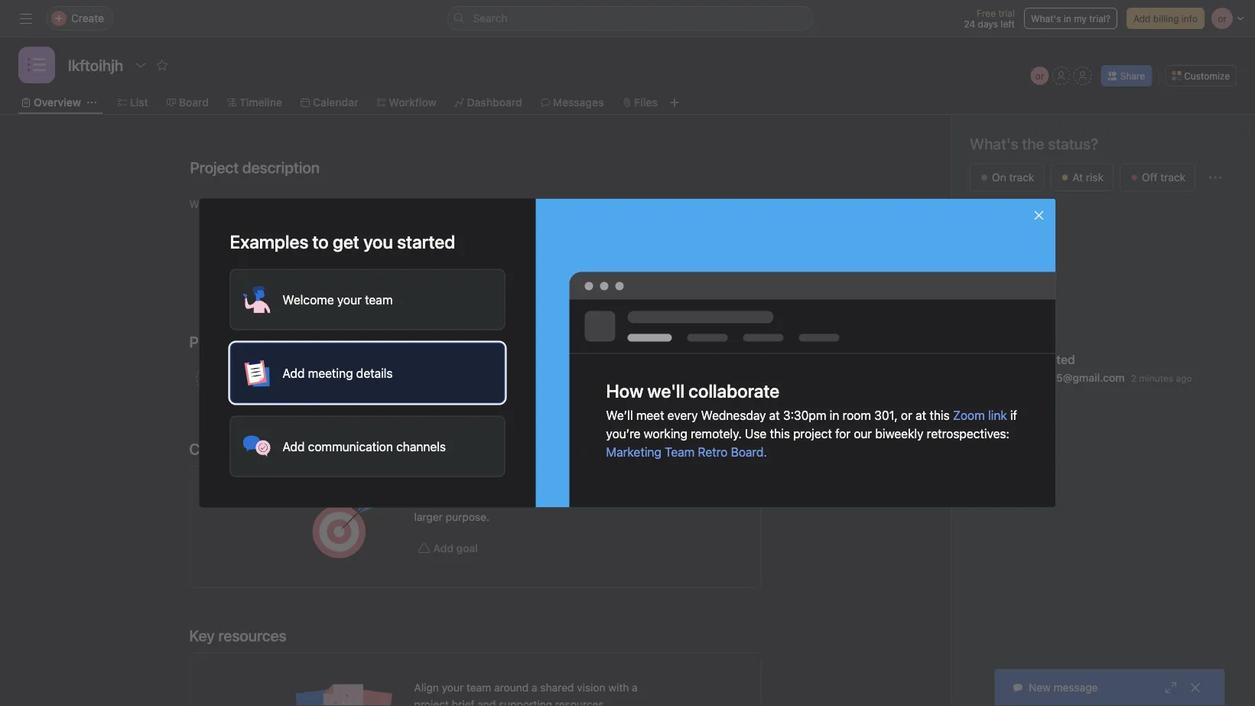 Task type: locate. For each thing, give the bounding box(es) containing it.
to left get
[[313, 231, 329, 252]]

1 vertical spatial link
[[552, 494, 569, 507]]

1 horizontal spatial at
[[916, 408, 927, 422]]

1 horizontal spatial what's
[[1031, 13, 1062, 24]]

the status?
[[1022, 135, 1099, 153]]

connected goals
[[189, 440, 306, 458]]

or up purpose.
[[459, 494, 469, 507]]

at
[[769, 408, 780, 422], [916, 408, 927, 422]]

this inside if you're working remotely. use this project for our biweekly retrospectives: marketing team retro board.
[[770, 426, 790, 441]]

1 horizontal spatial ago
[[1176, 373, 1192, 384]]

1 horizontal spatial link
[[988, 408, 1007, 422]]

close image
[[1033, 209, 1046, 222], [1190, 682, 1202, 694]]

free
[[977, 8, 996, 18]]

0 vertical spatial close image
[[1033, 209, 1046, 222]]

search list box
[[447, 6, 814, 31]]

301,
[[875, 408, 898, 422]]

2 vertical spatial or
[[459, 494, 469, 507]]

or down what's in my trial?
[[1036, 70, 1045, 81]]

your for key resources
[[442, 681, 464, 694]]

billing
[[1154, 13, 1179, 24]]

1 vertical spatial team
[[467, 681, 491, 694]]

0 horizontal spatial close image
[[1033, 209, 1046, 222]]

0 horizontal spatial 2
[[989, 291, 994, 301]]

or up biweekly
[[901, 408, 913, 422]]

minutes inside project created orlandogary85@gmail.com 2 minutes ago
[[1140, 373, 1174, 384]]

0 vertical spatial goal
[[515, 494, 536, 507]]

track right on
[[1010, 171, 1035, 184]]

board link
[[167, 94, 209, 111]]

team up and in the bottom of the page
[[467, 681, 491, 694]]

welcome
[[283, 292, 334, 307]]

add inside 'button'
[[1134, 13, 1151, 24]]

to down marketing
[[630, 494, 640, 507]]

0 vertical spatial what's
[[1031, 13, 1062, 24]]

1 horizontal spatial or
[[901, 408, 913, 422]]

0 vertical spatial this
[[930, 408, 950, 422]]

meet
[[636, 408, 665, 422]]

on
[[992, 171, 1007, 184]]

0 horizontal spatial track
[[1010, 171, 1035, 184]]

2 inside project created orlandogary85@gmail.com 2 minutes ago
[[1131, 373, 1137, 384]]

to right create
[[539, 494, 549, 507]]

add meeting details
[[283, 366, 393, 380]]

minutes for joined
[[997, 291, 1031, 301]]

minutes inside the you joined 2 minutes ago
[[997, 291, 1031, 301]]

calendar
[[313, 96, 358, 109]]

1 horizontal spatial minutes
[[1140, 373, 1174, 384]]

1 vertical spatial in
[[830, 408, 840, 422]]

0 horizontal spatial what's
[[970, 135, 1019, 153]]

minutes for orlandogary85@gmail.com
[[1140, 373, 1174, 384]]

what's for what's the status?
[[970, 135, 1019, 153]]

3:30pm
[[783, 408, 827, 422]]

your right the welcome
[[337, 292, 362, 307]]

joined
[[1013, 271, 1047, 286]]

your inside align your team around a shared vision with a project brief and supporting resources.
[[442, 681, 464, 694]]

2 horizontal spatial this
[[930, 408, 950, 422]]

team
[[365, 292, 393, 307], [467, 681, 491, 694]]

align
[[414, 681, 439, 694]]

2 horizontal spatial or
[[1036, 70, 1045, 81]]

at left the 3:30pm
[[769, 408, 780, 422]]

project
[[793, 426, 832, 441], [592, 494, 627, 507], [414, 698, 449, 706]]

1 vertical spatial what's
[[970, 135, 1019, 153]]

link left if
[[988, 408, 1007, 422]]

a right with
[[632, 681, 638, 694]]

1 track from the left
[[1010, 171, 1035, 184]]

in up for
[[830, 408, 840, 422]]

Project description title text field
[[180, 151, 324, 184]]

expand new message image
[[1165, 682, 1178, 694]]

if you're working remotely. use this project for our biweekly retrospectives: marketing team retro board.
[[606, 408, 1018, 459]]

0 horizontal spatial your
[[337, 292, 362, 307]]

team inside align your team around a shared vision with a project brief and supporting resources.
[[467, 681, 491, 694]]

add inside button
[[433, 542, 454, 555]]

add billing info
[[1134, 13, 1198, 24]]

add for add communication channels
[[283, 439, 305, 454]]

a right create
[[506, 494, 512, 507]]

add down larger
[[433, 542, 454, 555]]

or inside or button
[[1036, 70, 1045, 81]]

vision
[[577, 681, 606, 694]]

add for add billing info
[[1134, 13, 1151, 24]]

team down you started
[[365, 292, 393, 307]]

None text field
[[64, 51, 127, 79]]

1 horizontal spatial this
[[770, 426, 790, 441]]

what's for what's in my trial?
[[1031, 13, 1062, 24]]

24
[[964, 18, 976, 29]]

1 horizontal spatial team
[[467, 681, 491, 694]]

we'll
[[606, 408, 633, 422]]

0 horizontal spatial team
[[365, 292, 393, 307]]

project inside align your team around a shared vision with a project brief and supporting resources.
[[414, 698, 449, 706]]

board.
[[731, 445, 767, 459]]

connect or create a goal to link this project to a larger purpose.
[[414, 494, 649, 523]]

board
[[179, 96, 209, 109]]

or button
[[1031, 67, 1050, 85]]

add goal button
[[414, 535, 482, 562]]

examples to get you started
[[230, 231, 455, 252]]

project inside if you're working remotely. use this project for our biweekly retrospectives: marketing team retro board.
[[793, 426, 832, 441]]

1 horizontal spatial project
[[592, 494, 627, 507]]

1 vertical spatial minutes
[[1140, 373, 1174, 384]]

add left meeting
[[283, 366, 305, 380]]

in inside button
[[1064, 13, 1072, 24]]

0 vertical spatial 2
[[989, 291, 994, 301]]

in
[[1064, 13, 1072, 24], [830, 408, 840, 422]]

1 vertical spatial your
[[442, 681, 464, 694]]

search
[[473, 12, 508, 24]]

goal down purpose.
[[456, 542, 478, 555]]

1 horizontal spatial your
[[442, 681, 464, 694]]

in left my
[[1064, 13, 1072, 24]]

2 horizontal spatial project
[[793, 426, 832, 441]]

1 horizontal spatial 2
[[1131, 373, 1137, 384]]

0 horizontal spatial project
[[414, 698, 449, 706]]

add communication channels
[[283, 439, 446, 454]]

left
[[1001, 18, 1015, 29]]

2 horizontal spatial to
[[630, 494, 640, 507]]

what's inside button
[[1031, 13, 1062, 24]]

2 track from the left
[[1161, 171, 1186, 184]]

close image down the on track
[[1033, 209, 1046, 222]]

project down marketing
[[592, 494, 627, 507]]

1 horizontal spatial close image
[[1190, 682, 1202, 694]]

0 horizontal spatial this
[[571, 494, 589, 507]]

example text for how we'll collaborate section image
[[570, 272, 1056, 508]]

0 vertical spatial project
[[793, 426, 832, 441]]

0 horizontal spatial link
[[552, 494, 569, 507]]

or inside connect or create a goal to link this project to a larger purpose.
[[459, 494, 469, 507]]

off track
[[1142, 171, 1186, 184]]

0 vertical spatial link
[[988, 408, 1007, 422]]

0 horizontal spatial ago
[[1034, 291, 1050, 301]]

1 vertical spatial project
[[592, 494, 627, 507]]

add
[[1134, 13, 1151, 24], [283, 366, 305, 380], [283, 439, 305, 454], [433, 542, 454, 555]]

minutes
[[997, 291, 1031, 301], [1140, 373, 1174, 384]]

project down we'll meet every wednesday at 3:30pm in room 301, or at this zoom link
[[793, 426, 832, 441]]

project created orlandogary85@gmail.com 2 minutes ago
[[989, 352, 1192, 384]]

goal right create
[[515, 494, 536, 507]]

0 horizontal spatial at
[[769, 408, 780, 422]]

1 vertical spatial close image
[[1190, 682, 1202, 694]]

goal inside connect or create a goal to link this project to a larger purpose.
[[515, 494, 536, 507]]

dashboard link
[[455, 94, 522, 111]]

0 vertical spatial ago
[[1034, 291, 1050, 301]]

track
[[1010, 171, 1035, 184], [1161, 171, 1186, 184]]

project down align
[[414, 698, 449, 706]]

what's up on
[[970, 135, 1019, 153]]

ago
[[1034, 291, 1050, 301], [1176, 373, 1192, 384]]

1 vertical spatial this
[[770, 426, 790, 441]]

track inside "button"
[[1161, 171, 1186, 184]]

add goal
[[433, 542, 478, 555]]

0 horizontal spatial minutes
[[997, 291, 1031, 301]]

calendar link
[[301, 94, 358, 111]]

channels
[[396, 439, 446, 454]]

your up brief
[[442, 681, 464, 694]]

goal
[[515, 494, 536, 507], [456, 542, 478, 555]]

your
[[337, 292, 362, 307], [442, 681, 464, 694]]

at up biweekly
[[916, 408, 927, 422]]

0 horizontal spatial or
[[459, 494, 469, 507]]

1 horizontal spatial goal
[[515, 494, 536, 507]]

0 horizontal spatial in
[[830, 408, 840, 422]]

this
[[930, 408, 950, 422], [770, 426, 790, 441], [571, 494, 589, 507]]

2 at from the left
[[916, 408, 927, 422]]

0 vertical spatial minutes
[[997, 291, 1031, 301]]

0 vertical spatial your
[[337, 292, 362, 307]]

add left communication
[[283, 439, 305, 454]]

add for add goal
[[433, 542, 454, 555]]

2 inside the you joined 2 minutes ago
[[989, 291, 994, 301]]

link right create
[[552, 494, 569, 507]]

purpose.
[[446, 511, 490, 523]]

key resources
[[189, 627, 287, 645]]

we'll meet every wednesday at 3:30pm in room 301, or at this zoom link
[[606, 408, 1007, 422]]

2 vertical spatial this
[[571, 494, 589, 507]]

1 vertical spatial goal
[[456, 542, 478, 555]]

track inside button
[[1010, 171, 1035, 184]]

1 vertical spatial ago
[[1176, 373, 1192, 384]]

wednesday
[[701, 408, 766, 422]]

0 vertical spatial team
[[365, 292, 393, 307]]

track for off track
[[1161, 171, 1186, 184]]

add left billing at the top right of the page
[[1134, 13, 1151, 24]]

at risk
[[1073, 171, 1104, 184]]

room
[[843, 408, 871, 422]]

link inside connect or create a goal to link this project to a larger purpose.
[[552, 494, 569, 507]]

what's left my
[[1031, 13, 1062, 24]]

remotely.
[[691, 426, 742, 441]]

ago inside project created orlandogary85@gmail.com 2 minutes ago
[[1176, 373, 1192, 384]]

our
[[854, 426, 872, 441]]

trial?
[[1090, 13, 1111, 24]]

0 horizontal spatial goal
[[456, 542, 478, 555]]

1 vertical spatial 2
[[1131, 373, 1137, 384]]

1 horizontal spatial track
[[1161, 171, 1186, 184]]

around
[[494, 681, 529, 694]]

0 vertical spatial in
[[1064, 13, 1072, 24]]

marketing
[[606, 445, 662, 459]]

track right off
[[1161, 171, 1186, 184]]

ago inside the you joined 2 minutes ago
[[1034, 291, 1050, 301]]

a
[[506, 494, 512, 507], [643, 494, 649, 507], [532, 681, 538, 694], [632, 681, 638, 694]]

close image right expand new message icon
[[1190, 682, 1202, 694]]

0 vertical spatial or
[[1036, 70, 1045, 81]]

2 vertical spatial project
[[414, 698, 449, 706]]

free trial 24 days left
[[964, 8, 1015, 29]]

1 horizontal spatial in
[[1064, 13, 1072, 24]]



Task type: describe. For each thing, give the bounding box(es) containing it.
align your team around a shared vision with a project brief and supporting resources.
[[414, 681, 638, 706]]

meeting
[[308, 366, 353, 380]]

for
[[836, 426, 851, 441]]

goal inside button
[[456, 542, 478, 555]]

you joined 2 minutes ago
[[989, 271, 1050, 301]]

you're
[[606, 426, 641, 441]]

files
[[635, 96, 658, 109]]

examples
[[230, 231, 309, 252]]

0 horizontal spatial to
[[313, 231, 329, 252]]

add billing info button
[[1127, 8, 1205, 29]]

retrospectives:
[[927, 426, 1010, 441]]

project created
[[989, 352, 1076, 367]]

info
[[1182, 13, 1198, 24]]

use
[[745, 426, 767, 441]]

orlandogary85@gmail.com
[[989, 371, 1125, 384]]

if
[[1011, 408, 1018, 422]]

list image
[[28, 56, 46, 74]]

trial
[[999, 8, 1015, 18]]

files link
[[622, 94, 658, 111]]

every
[[668, 408, 698, 422]]

workflow
[[389, 96, 437, 109]]

at risk button
[[1051, 164, 1114, 191]]

search button
[[447, 6, 814, 31]]

this inside connect or create a goal to link this project to a larger purpose.
[[571, 494, 589, 507]]

overview link
[[21, 94, 81, 111]]

what's in my trial?
[[1031, 13, 1111, 24]]

shared
[[540, 681, 574, 694]]

welcome your team
[[283, 292, 393, 307]]

we'll collaborate
[[648, 380, 780, 401]]

timeline link
[[227, 94, 282, 111]]

communication
[[308, 439, 393, 454]]

ago for orlandogary85@gmail.com
[[1176, 373, 1192, 384]]

at
[[1073, 171, 1084, 184]]

how we'll collaborate
[[606, 380, 780, 401]]

you
[[989, 271, 1010, 286]]

share button
[[1102, 65, 1152, 86]]

add to starred image
[[156, 59, 168, 71]]

and
[[478, 698, 496, 706]]

risk
[[1086, 171, 1104, 184]]

biweekly
[[876, 426, 924, 441]]

2 for joined
[[989, 291, 994, 301]]

project roles
[[189, 333, 275, 351]]

brief
[[452, 698, 475, 706]]

larger
[[414, 511, 443, 523]]

days
[[978, 18, 998, 29]]

supporting
[[499, 698, 552, 706]]

ago for joined
[[1034, 291, 1050, 301]]

1 at from the left
[[769, 408, 780, 422]]

get
[[333, 231, 360, 252]]

zoom
[[953, 408, 985, 422]]

your for examples to get you started
[[337, 292, 362, 307]]

resources.
[[555, 698, 607, 706]]

with
[[609, 681, 629, 694]]

add for add meeting details
[[283, 366, 305, 380]]

what's in my trial? button
[[1024, 8, 1118, 29]]

off
[[1142, 171, 1158, 184]]

a down marketing
[[643, 494, 649, 507]]

list link
[[118, 94, 148, 111]]

on track
[[992, 171, 1035, 184]]

workflow link
[[377, 94, 437, 111]]

orlandogary85@gmail.com link
[[989, 371, 1125, 384]]

team for examples to get you started
[[365, 292, 393, 307]]

working
[[644, 426, 688, 441]]

retro
[[698, 445, 728, 459]]

new message
[[1029, 681, 1098, 694]]

project inside connect or create a goal to link this project to a larger purpose.
[[592, 494, 627, 507]]

messages link
[[541, 94, 604, 111]]

1 horizontal spatial to
[[539, 494, 549, 507]]

track for on track
[[1010, 171, 1035, 184]]

my
[[1074, 13, 1087, 24]]

share
[[1121, 70, 1146, 81]]

dashboard
[[467, 96, 522, 109]]

how
[[606, 380, 644, 401]]

connect
[[414, 494, 456, 507]]

you joined button
[[989, 271, 1050, 286]]

1 vertical spatial or
[[901, 408, 913, 422]]

off track button
[[1120, 164, 1196, 191]]

2 for orlandogary85@gmail.com
[[1131, 373, 1137, 384]]

overview
[[34, 96, 81, 109]]

timeline
[[239, 96, 282, 109]]

team for key resources
[[467, 681, 491, 694]]

details
[[356, 366, 393, 380]]

what's the status?
[[970, 135, 1099, 153]]

a up supporting
[[532, 681, 538, 694]]

list
[[130, 96, 148, 109]]

you started
[[364, 231, 455, 252]]



Task type: vqa. For each thing, say whether or not it's contained in the screenshot.
ago inside You joined 2 minutes ago
yes



